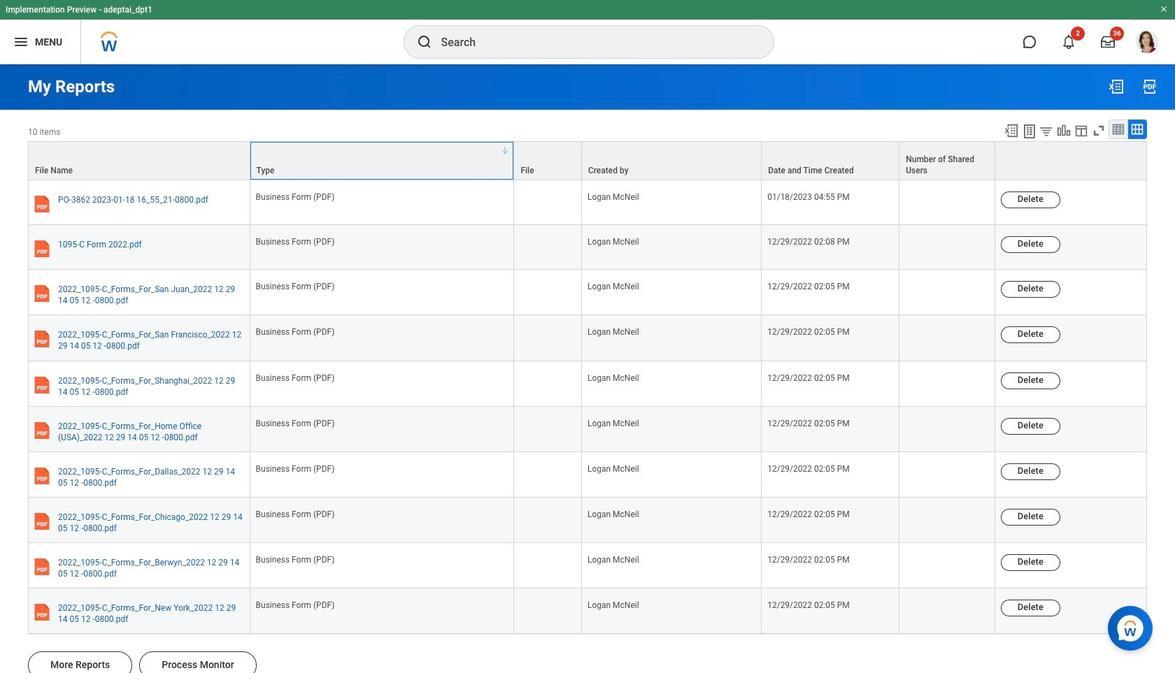 Task type: vqa. For each thing, say whether or not it's contained in the screenshot.
"table" icon
yes



Task type: describe. For each thing, give the bounding box(es) containing it.
expand table image
[[1131, 122, 1145, 136]]

notifications large image
[[1062, 35, 1076, 49]]

4 row from the top
[[28, 270, 1147, 316]]

inbox large image
[[1101, 35, 1115, 49]]

1 row from the top
[[28, 141, 1147, 181]]

click to view/edit grid preferences image
[[1074, 123, 1089, 139]]

4 business form (pdf) element from the top
[[256, 325, 335, 337]]

search image
[[416, 34, 433, 50]]

arrow down image
[[501, 146, 510, 155]]

3 business form (pdf) element from the top
[[256, 279, 335, 292]]

export to excel image for view printable version (pdf) icon
[[1108, 78, 1125, 95]]

justify image
[[13, 34, 29, 50]]

profile logan mcneil image
[[1136, 31, 1159, 56]]

8 row from the top
[[28, 453, 1147, 498]]

3 row from the top
[[28, 225, 1147, 270]]

10 row from the top
[[28, 544, 1147, 589]]

11 row from the top
[[28, 589, 1147, 635]]

6 business form (pdf) element from the top
[[256, 416, 335, 429]]

7 row from the top
[[28, 407, 1147, 453]]

9 row from the top
[[28, 498, 1147, 544]]



Task type: locate. For each thing, give the bounding box(es) containing it.
2 business form (pdf) element from the top
[[256, 234, 335, 247]]

0 horizontal spatial export to excel image
[[1004, 123, 1019, 139]]

export to excel image
[[1108, 78, 1125, 95], [1004, 123, 1019, 139]]

0 vertical spatial export to excel image
[[1108, 78, 1125, 95]]

export to excel image for "export to worksheets" icon on the top right of the page
[[1004, 123, 1019, 139]]

1 vertical spatial export to excel image
[[1004, 123, 1019, 139]]

5 business form (pdf) element from the top
[[256, 370, 335, 383]]

7 business form (pdf) element from the top
[[256, 462, 335, 474]]

5 row from the top
[[28, 316, 1147, 361]]

main content
[[0, 64, 1175, 674]]

cell
[[515, 181, 582, 225], [900, 181, 995, 225], [515, 225, 582, 270], [900, 225, 995, 270], [515, 270, 582, 316], [900, 270, 995, 316], [515, 316, 582, 361], [900, 316, 995, 361], [515, 361, 582, 407], [900, 361, 995, 407], [515, 407, 582, 453], [900, 407, 995, 453], [515, 453, 582, 498], [900, 453, 995, 498], [515, 498, 582, 544], [900, 498, 995, 544], [515, 544, 582, 589], [900, 544, 995, 589], [515, 589, 582, 635], [900, 589, 995, 635]]

9 business form (pdf) element from the top
[[256, 553, 335, 565]]

toolbar
[[998, 120, 1147, 141]]

row
[[28, 141, 1147, 181], [28, 181, 1147, 225], [28, 225, 1147, 270], [28, 270, 1147, 316], [28, 316, 1147, 361], [28, 361, 1147, 407], [28, 407, 1147, 453], [28, 453, 1147, 498], [28, 498, 1147, 544], [28, 544, 1147, 589], [28, 589, 1147, 635]]

2 row from the top
[[28, 181, 1147, 225]]

table image
[[1112, 122, 1126, 136]]

1 business form (pdf) element from the top
[[256, 190, 335, 202]]

business form (pdf) element
[[256, 190, 335, 202], [256, 234, 335, 247], [256, 279, 335, 292], [256, 325, 335, 337], [256, 370, 335, 383], [256, 416, 335, 429], [256, 462, 335, 474], [256, 507, 335, 520], [256, 553, 335, 565], [256, 598, 335, 611]]

Search Workday  search field
[[441, 27, 745, 57]]

export to excel image left "export to worksheets" icon on the top right of the page
[[1004, 123, 1019, 139]]

export to worksheets image
[[1021, 123, 1038, 140]]

my reports - expand/collapse chart image
[[1056, 123, 1072, 139]]

select to filter grid data image
[[1039, 124, 1054, 139]]

fullscreen image
[[1091, 123, 1107, 139]]

banner
[[0, 0, 1175, 64]]

close environment banner image
[[1160, 5, 1168, 13]]

1 horizontal spatial export to excel image
[[1108, 78, 1125, 95]]

6 row from the top
[[28, 361, 1147, 407]]

view printable version (pdf) image
[[1142, 78, 1159, 95]]

export to excel image left view printable version (pdf) icon
[[1108, 78, 1125, 95]]

10 business form (pdf) element from the top
[[256, 598, 335, 611]]

8 business form (pdf) element from the top
[[256, 507, 335, 520]]



